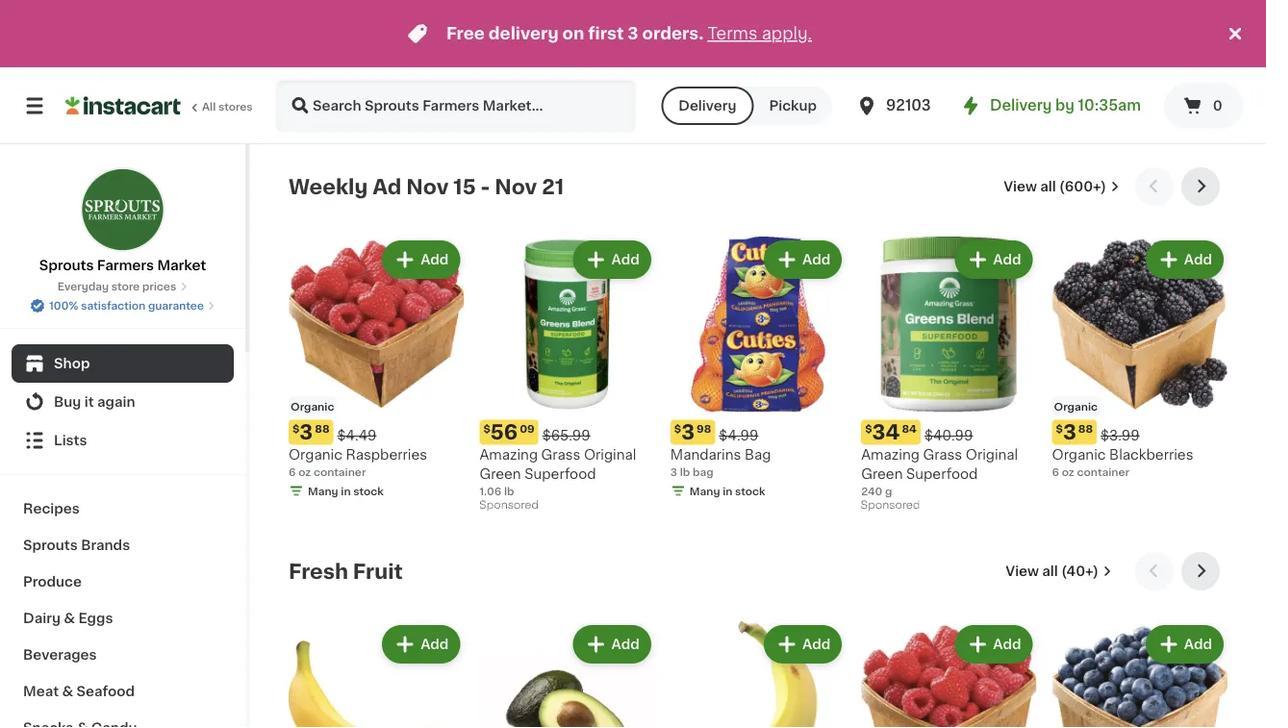 Task type: vqa. For each thing, say whether or not it's contained in the screenshot.
in to the left
yes



Task type: locate. For each thing, give the bounding box(es) containing it.
bag
[[745, 448, 771, 461]]

organic down $4.49
[[289, 448, 343, 461]]

amazing down 56
[[480, 448, 538, 461]]

0 vertical spatial sprouts
[[39, 259, 94, 272]]

delivery by 10:35am
[[991, 99, 1142, 113]]

lists link
[[12, 422, 234, 460]]

stock down raspberries at the left bottom of the page
[[354, 486, 384, 497]]

09
[[520, 423, 535, 434]]

3 left $4.49
[[300, 422, 313, 443]]

delivery left by
[[991, 99, 1053, 113]]

delivery
[[991, 99, 1053, 113], [679, 99, 737, 113]]

organic
[[291, 401, 334, 412], [1055, 401, 1098, 412], [289, 448, 343, 461], [1053, 448, 1107, 461]]

2 stock from the left
[[735, 486, 766, 497]]

0 horizontal spatial original
[[584, 448, 637, 461]]

product group
[[289, 237, 464, 503], [480, 237, 655, 516], [671, 237, 846, 503], [862, 237, 1037, 516], [1053, 237, 1228, 480], [289, 622, 464, 728], [480, 622, 655, 728], [671, 622, 846, 728], [862, 622, 1037, 728], [1053, 622, 1228, 728]]

superfood down $40.99
[[907, 467, 978, 481]]

0 horizontal spatial nov
[[407, 177, 449, 197]]

$ 3 98
[[675, 422, 712, 443]]

0 vertical spatial view
[[1004, 180, 1038, 193]]

2 original from the left
[[966, 448, 1019, 461]]

5 $ from the left
[[1057, 423, 1064, 434]]

1 horizontal spatial green
[[862, 467, 903, 481]]

grass down $40.99
[[923, 448, 963, 461]]

$4.49
[[337, 429, 377, 442]]

0 horizontal spatial stock
[[354, 486, 384, 497]]

2 item carousel region from the top
[[289, 553, 1228, 728]]

product group containing 34
[[862, 237, 1037, 516]]

88
[[315, 423, 330, 434], [1079, 423, 1094, 434]]

many in stock for bag
[[690, 486, 766, 497]]

meat & seafood
[[23, 685, 135, 699]]

1.06
[[480, 486, 502, 497]]

3 left the 98
[[682, 422, 695, 443]]

organic inside $ 3 88 $4.49 organic raspberries 6 oz container
[[289, 448, 343, 461]]

6 down $3.88 original price: $4.49 element
[[289, 467, 296, 477]]

1 vertical spatial item carousel region
[[289, 553, 1228, 728]]

1 amazing from the left
[[480, 448, 538, 461]]

6 down $ 3 88
[[1053, 467, 1060, 477]]

many for bag
[[690, 486, 720, 497]]

1 $ from the left
[[293, 423, 300, 434]]

amazing inside the $ 56 09 $65.99 amazing grass original green superfood 1.06 lb
[[480, 448, 538, 461]]

all
[[1041, 180, 1057, 193], [1043, 565, 1059, 579]]

0 vertical spatial lb
[[680, 467, 690, 477]]

view all (600+)
[[1004, 180, 1107, 193]]

2 6 from the left
[[1053, 467, 1060, 477]]

original inside $ 34 84 $40.99 amazing grass original green superfood 240 g
[[966, 448, 1019, 461]]

$ left 84
[[866, 423, 873, 434]]

in down $ 3 88 $4.49 organic raspberries 6 oz container at bottom left
[[341, 486, 351, 497]]

0 horizontal spatial many in stock
[[308, 486, 384, 497]]

0 vertical spatial item carousel region
[[289, 167, 1228, 537]]

recipes link
[[12, 491, 234, 528]]

superfood inside the $ 56 09 $65.99 amazing grass original green superfood 1.06 lb
[[525, 467, 596, 481]]

3 $ from the left
[[675, 423, 682, 434]]

amazing down the 34
[[862, 448, 920, 461]]

original down $65.99
[[584, 448, 637, 461]]

add
[[421, 253, 449, 267], [612, 253, 640, 267], [803, 253, 831, 267], [994, 253, 1022, 267], [1185, 253, 1213, 267], [421, 638, 449, 652], [612, 638, 640, 652], [803, 638, 831, 652], [994, 638, 1022, 652], [1185, 638, 1213, 652]]

$ left the 98
[[675, 423, 682, 434]]

1 horizontal spatial amazing
[[862, 448, 920, 461]]

$ inside '$ 3 98'
[[675, 423, 682, 434]]

blackberries
[[1110, 448, 1194, 461]]

item carousel region
[[289, 167, 1228, 537], [289, 553, 1228, 728]]

oz down $3.88 original price: $4.49 element
[[299, 467, 311, 477]]

88 left $4.49
[[315, 423, 330, 434]]

1 horizontal spatial 6
[[1053, 467, 1060, 477]]

$ left $4.49
[[293, 423, 300, 434]]

terms apply. link
[[708, 26, 812, 42]]

88 inside $ 3 88
[[1079, 423, 1094, 434]]

$
[[293, 423, 300, 434], [484, 423, 491, 434], [675, 423, 682, 434], [866, 423, 873, 434], [1057, 423, 1064, 434]]

1 vertical spatial &
[[62, 685, 73, 699]]

green up g
[[862, 467, 903, 481]]

dairy & eggs link
[[12, 601, 234, 637]]

1 many from the left
[[308, 486, 339, 497]]

original down $40.99
[[966, 448, 1019, 461]]

$ inside $ 34 84 $40.99 amazing grass original green superfood 240 g
[[866, 423, 873, 434]]

1 original from the left
[[584, 448, 637, 461]]

delivery by 10:35am link
[[960, 94, 1142, 117]]

1 vertical spatial sprouts
[[23, 539, 78, 553]]

1 horizontal spatial oz
[[1062, 467, 1075, 477]]

0 horizontal spatial amazing
[[480, 448, 538, 461]]

stock for 3
[[354, 486, 384, 497]]

1 88 from the left
[[315, 423, 330, 434]]

container down $4.49
[[314, 467, 366, 477]]

1 horizontal spatial original
[[966, 448, 1019, 461]]

container inside organic blackberries 6 oz container
[[1078, 467, 1130, 477]]

product group containing 56
[[480, 237, 655, 516]]

many down "bag"
[[690, 486, 720, 497]]

2 88 from the left
[[1079, 423, 1094, 434]]

2 superfood from the left
[[907, 467, 978, 481]]

1 6 from the left
[[289, 467, 296, 477]]

add button
[[384, 243, 459, 277], [575, 243, 650, 277], [766, 243, 841, 277], [957, 243, 1032, 277], [1148, 243, 1222, 277], [384, 628, 459, 662], [575, 628, 650, 662], [766, 628, 841, 662], [957, 628, 1032, 662], [1148, 628, 1222, 662]]

lb right 1.06
[[504, 486, 515, 497]]

3 for $ 3 88
[[1064, 422, 1077, 443]]

green inside the $ 56 09 $65.99 amazing grass original green superfood 1.06 lb
[[480, 467, 521, 481]]

3 right first
[[628, 26, 639, 42]]

many for 3
[[308, 486, 339, 497]]

0 horizontal spatial many
[[308, 486, 339, 497]]

free
[[447, 26, 485, 42]]

on
[[563, 26, 585, 42]]

dairy
[[23, 612, 61, 626]]

sprouts
[[39, 259, 94, 272], [23, 539, 78, 553]]

2 $ from the left
[[484, 423, 491, 434]]

$ inside $ 3 88 $4.49 organic raspberries 6 oz container
[[293, 423, 300, 434]]

1 horizontal spatial 88
[[1079, 423, 1094, 434]]

superfood down $65.99
[[525, 467, 596, 481]]

produce
[[23, 576, 82, 589]]

oz down $ 3 88
[[1062, 467, 1075, 477]]

$65.99
[[543, 429, 591, 442]]

in down mandarins bag 3 lb bag
[[723, 486, 733, 497]]

6 inside organic blackberries 6 oz container
[[1053, 467, 1060, 477]]

1 horizontal spatial stock
[[735, 486, 766, 497]]

1 horizontal spatial many in stock
[[690, 486, 766, 497]]

everyday store prices link
[[57, 279, 188, 295]]

1 many in stock from the left
[[308, 486, 384, 497]]

organic down $ 3 88
[[1053, 448, 1107, 461]]

2 in from the left
[[723, 486, 733, 497]]

1 vertical spatial view
[[1006, 565, 1040, 579]]

1 vertical spatial lb
[[504, 486, 515, 497]]

limited time offer region
[[0, 0, 1224, 67]]

fresh fruit
[[289, 562, 403, 582]]

organic blackberries 6 oz container
[[1053, 448, 1194, 477]]

100% satisfaction guarantee
[[49, 301, 204, 311]]

0 horizontal spatial lb
[[504, 486, 515, 497]]

stock down bag
[[735, 486, 766, 497]]

98
[[697, 423, 712, 434]]

1 horizontal spatial many
[[690, 486, 720, 497]]

grass
[[542, 448, 581, 461], [923, 448, 963, 461]]

$3.99
[[1101, 429, 1140, 442]]

sponsored badge image
[[480, 500, 538, 512], [862, 500, 920, 512]]

0 horizontal spatial grass
[[542, 448, 581, 461]]

sprouts farmers market
[[39, 259, 206, 272]]

2 container from the left
[[1078, 467, 1130, 477]]

1 horizontal spatial sponsored badge image
[[862, 500, 920, 512]]

2 oz from the left
[[1062, 467, 1075, 477]]

1 horizontal spatial grass
[[923, 448, 963, 461]]

2 many in stock from the left
[[690, 486, 766, 497]]

view left (40+)
[[1006, 565, 1040, 579]]

superfood
[[525, 467, 596, 481], [907, 467, 978, 481]]

2 sponsored badge image from the left
[[862, 500, 920, 512]]

superfood for 34
[[907, 467, 978, 481]]

many down $ 3 88 $4.49 organic raspberries 6 oz container at bottom left
[[308, 486, 339, 497]]

many in stock
[[308, 486, 384, 497], [690, 486, 766, 497]]

6
[[289, 467, 296, 477], [1053, 467, 1060, 477]]

& inside 'link'
[[64, 612, 75, 626]]

1 horizontal spatial nov
[[495, 177, 537, 197]]

1 horizontal spatial lb
[[680, 467, 690, 477]]

3 inside $ 3 88 $4.49 organic raspberries 6 oz container
[[300, 422, 313, 443]]

original inside the $ 56 09 $65.99 amazing grass original green superfood 1.06 lb
[[584, 448, 637, 461]]

green for 34
[[862, 467, 903, 481]]

$ for $40.99
[[866, 423, 873, 434]]

amazing inside $ 34 84 $40.99 amazing grass original green superfood 240 g
[[862, 448, 920, 461]]

0 horizontal spatial sponsored badge image
[[480, 500, 538, 512]]

amazing for 56
[[480, 448, 538, 461]]

mandarins bag 3 lb bag
[[671, 448, 771, 477]]

1 vertical spatial all
[[1043, 565, 1059, 579]]

88 inside $ 3 88 $4.49 organic raspberries 6 oz container
[[315, 423, 330, 434]]

many
[[308, 486, 339, 497], [690, 486, 720, 497]]

nov right -
[[495, 177, 537, 197]]

delivery inside button
[[679, 99, 737, 113]]

1 horizontal spatial superfood
[[907, 467, 978, 481]]

240
[[862, 486, 883, 497]]

grass inside the $ 56 09 $65.99 amazing grass original green superfood 1.06 lb
[[542, 448, 581, 461]]

green up 1.06
[[480, 467, 521, 481]]

2 grass from the left
[[923, 448, 963, 461]]

sponsored badge image down 1.06
[[480, 500, 538, 512]]

sprouts up everyday
[[39, 259, 94, 272]]

green inside $ 34 84 $40.99 amazing grass original green superfood 240 g
[[862, 467, 903, 481]]

many in stock down $ 3 88 $4.49 organic raspberries 6 oz container at bottom left
[[308, 486, 384, 497]]

1 container from the left
[[314, 467, 366, 477]]

1 horizontal spatial delivery
[[991, 99, 1053, 113]]

sponsored badge image down g
[[862, 500, 920, 512]]

lb inside mandarins bag 3 lb bag
[[680, 467, 690, 477]]

0 vertical spatial &
[[64, 612, 75, 626]]

0 horizontal spatial 88
[[315, 423, 330, 434]]

(40+)
[[1062, 565, 1099, 579]]

& right meat
[[62, 685, 73, 699]]

sprouts for sprouts brands
[[23, 539, 78, 553]]

all inside popup button
[[1043, 565, 1059, 579]]

$ left 09
[[484, 423, 491, 434]]

view for view all (600+)
[[1004, 180, 1038, 193]]

in for 3
[[341, 486, 351, 497]]

92103
[[886, 99, 932, 113]]

0 vertical spatial all
[[1041, 180, 1057, 193]]

sprouts down recipes
[[23, 539, 78, 553]]

many in stock down mandarins bag 3 lb bag
[[690, 486, 766, 497]]

instacart logo image
[[65, 94, 181, 117]]

beverages
[[23, 649, 97, 662]]

1 superfood from the left
[[525, 467, 596, 481]]

3
[[628, 26, 639, 42], [300, 422, 313, 443], [682, 422, 695, 443], [1064, 422, 1077, 443], [671, 467, 678, 477]]

grass inside $ 34 84 $40.99 amazing grass original green superfood 240 g
[[923, 448, 963, 461]]

g
[[886, 486, 893, 497]]

2 amazing from the left
[[862, 448, 920, 461]]

1 grass from the left
[[542, 448, 581, 461]]

1 oz from the left
[[299, 467, 311, 477]]

88 left "$3.99"
[[1079, 423, 1094, 434]]

0 horizontal spatial delivery
[[679, 99, 737, 113]]

None search field
[[275, 79, 637, 133]]

prices
[[142, 282, 176, 292]]

$ inside the $ 56 09 $65.99 amazing grass original green superfood 1.06 lb
[[484, 423, 491, 434]]

delivery down the terms
[[679, 99, 737, 113]]

0 horizontal spatial container
[[314, 467, 366, 477]]

$ for $4.49
[[293, 423, 300, 434]]

4 $ from the left
[[866, 423, 873, 434]]

$ 34 84 $40.99 amazing grass original green superfood 240 g
[[862, 422, 1019, 497]]

2 green from the left
[[862, 467, 903, 481]]

lb left "bag"
[[680, 467, 690, 477]]

many in stock for 3
[[308, 486, 384, 497]]

1 horizontal spatial container
[[1078, 467, 1130, 477]]

1 stock from the left
[[354, 486, 384, 497]]

3 left "$3.99"
[[1064, 422, 1077, 443]]

nov left 15
[[407, 177, 449, 197]]

all left (600+)
[[1041, 180, 1057, 193]]

eggs
[[78, 612, 113, 626]]

view inside popup button
[[1006, 565, 1040, 579]]

view left (600+)
[[1004, 180, 1038, 193]]

3 left "bag"
[[671, 467, 678, 477]]

item carousel region containing fresh fruit
[[289, 553, 1228, 728]]

& left eggs
[[64, 612, 75, 626]]

superfood for 56
[[525, 467, 596, 481]]

amazing
[[480, 448, 538, 461], [862, 448, 920, 461]]

grass down $65.99
[[542, 448, 581, 461]]

superfood inside $ 34 84 $40.99 amazing grass original green superfood 240 g
[[907, 467, 978, 481]]

1 green from the left
[[480, 467, 521, 481]]

1 horizontal spatial in
[[723, 486, 733, 497]]

1 sponsored badge image from the left
[[480, 500, 538, 512]]

amazing for 34
[[862, 448, 920, 461]]

all left (40+)
[[1043, 565, 1059, 579]]

$ left "$3.99"
[[1057, 423, 1064, 434]]

nov
[[407, 177, 449, 197], [495, 177, 537, 197]]

container
[[314, 467, 366, 477], [1078, 467, 1130, 477]]

0 horizontal spatial superfood
[[525, 467, 596, 481]]

lb
[[680, 467, 690, 477], [504, 486, 515, 497]]

container down "$3.99"
[[1078, 467, 1130, 477]]

buy it again
[[54, 396, 135, 409]]

0 horizontal spatial in
[[341, 486, 351, 497]]

0 horizontal spatial 6
[[289, 467, 296, 477]]

1 in from the left
[[341, 486, 351, 497]]

$ 3 88 $4.49 organic raspberries 6 oz container
[[289, 422, 427, 477]]

green
[[480, 467, 521, 481], [862, 467, 903, 481]]

2 many from the left
[[690, 486, 720, 497]]

0 horizontal spatial green
[[480, 467, 521, 481]]

&
[[64, 612, 75, 626], [62, 685, 73, 699]]

guarantee
[[148, 301, 204, 311]]

lists
[[54, 434, 87, 448]]

0 horizontal spatial oz
[[299, 467, 311, 477]]

1 item carousel region from the top
[[289, 167, 1228, 537]]



Task type: describe. For each thing, give the bounding box(es) containing it.
1 nov from the left
[[407, 177, 449, 197]]

beverages link
[[12, 637, 234, 674]]

3 for $ 3 98
[[682, 422, 695, 443]]

6 inside $ 3 88 $4.49 organic raspberries 6 oz container
[[289, 467, 296, 477]]

3 for $ 3 88 $4.49 organic raspberries 6 oz container
[[300, 422, 313, 443]]

all stores link
[[65, 79, 254, 133]]

view all (600+) link
[[1004, 177, 1120, 196]]

$3.88 original price: $3.99 element
[[1053, 420, 1228, 445]]

buy
[[54, 396, 81, 409]]

produce link
[[12, 564, 234, 601]]

buy it again link
[[12, 383, 234, 422]]

by
[[1056, 99, 1075, 113]]

meat
[[23, 685, 59, 699]]

delivery for delivery by 10:35am
[[991, 99, 1053, 113]]

sprouts brands link
[[12, 528, 234, 564]]

$3.88 original price: $4.49 element
[[289, 420, 464, 445]]

dairy & eggs
[[23, 612, 113, 626]]

it
[[84, 396, 94, 409]]

view all (40+) button
[[999, 553, 1120, 591]]

weekly ad nov 15 - nov 21 link
[[289, 175, 564, 198]]

again
[[97, 396, 135, 409]]

34
[[873, 422, 900, 443]]

market
[[157, 259, 206, 272]]

everyday
[[57, 282, 109, 292]]

delivery for delivery
[[679, 99, 737, 113]]

oz inside $ 3 88 $4.49 organic raspberries 6 oz container
[[299, 467, 311, 477]]

88 for $ 3 88
[[1079, 423, 1094, 434]]

meat & seafood link
[[12, 674, 234, 710]]

$3.98 original price: $4.99 element
[[671, 420, 846, 445]]

sprouts farmers market link
[[39, 167, 206, 275]]

Search field
[[277, 81, 635, 131]]

organic inside organic blackberries 6 oz container
[[1053, 448, 1107, 461]]

all for (40+)
[[1043, 565, 1059, 579]]

shop link
[[12, 345, 234, 383]]

shop
[[54, 357, 90, 371]]

delivery
[[489, 26, 559, 42]]

$ 3 88
[[1057, 422, 1094, 443]]

pickup
[[770, 99, 817, 113]]

first
[[588, 26, 624, 42]]

2 nov from the left
[[495, 177, 537, 197]]

everyday store prices
[[57, 282, 176, 292]]

fresh
[[289, 562, 348, 582]]

organic up $ 3 88 $4.49 organic raspberries 6 oz container at bottom left
[[291, 401, 334, 412]]

weekly ad nov 15 - nov 21
[[289, 177, 564, 197]]

$4.99
[[719, 429, 759, 442]]

sprouts brands
[[23, 539, 130, 553]]

$40.99
[[925, 429, 974, 442]]

$ inside $ 3 88
[[1057, 423, 1064, 434]]

in for bag
[[723, 486, 733, 497]]

raspberries
[[346, 448, 427, 461]]

container inside $ 3 88 $4.49 organic raspberries 6 oz container
[[314, 467, 366, 477]]

-
[[481, 177, 490, 197]]

all
[[202, 102, 216, 112]]

view all (40+)
[[1006, 565, 1099, 579]]

green for 56
[[480, 467, 521, 481]]

$ 56 09 $65.99 amazing grass original green superfood 1.06 lb
[[480, 422, 637, 497]]

stores
[[218, 102, 253, 112]]

$ for $65.99
[[484, 423, 491, 434]]

3 inside "limited time offer" region
[[628, 26, 639, 42]]

0
[[1214, 99, 1223, 113]]

92103 button
[[856, 79, 971, 133]]

3 inside mandarins bag 3 lb bag
[[671, 467, 678, 477]]

fruit
[[353, 562, 403, 582]]

item carousel region containing weekly ad nov 15 - nov 21
[[289, 167, 1228, 537]]

organic up $ 3 88
[[1055, 401, 1098, 412]]

88 for $ 3 88 $4.49 organic raspberries 6 oz container
[[315, 423, 330, 434]]

$34.84 original price: $40.99 element
[[862, 420, 1037, 445]]

grass for 34
[[923, 448, 963, 461]]

$56.09 original price: $65.99 element
[[480, 420, 655, 445]]

delivery button
[[662, 87, 754, 125]]

10:35am
[[1079, 99, 1142, 113]]

ad
[[373, 177, 402, 197]]

oz inside organic blackberries 6 oz container
[[1062, 467, 1075, 477]]

bag
[[693, 467, 714, 477]]

satisfaction
[[81, 301, 146, 311]]

free delivery on first 3 orders. terms apply.
[[447, 26, 812, 42]]

view for view all (40+)
[[1006, 565, 1040, 579]]

original for 34
[[966, 448, 1019, 461]]

15
[[454, 177, 476, 197]]

recipes
[[23, 502, 80, 516]]

brands
[[81, 539, 130, 553]]

farmers
[[97, 259, 154, 272]]

orders.
[[643, 26, 704, 42]]

& for meat
[[62, 685, 73, 699]]

grass for 56
[[542, 448, 581, 461]]

84
[[902, 423, 917, 434]]

original for 56
[[584, 448, 637, 461]]

apply.
[[762, 26, 812, 42]]

(600+)
[[1060, 180, 1107, 193]]

pickup button
[[754, 87, 833, 125]]

sprouts for sprouts farmers market
[[39, 259, 94, 272]]

weekly
[[289, 177, 368, 197]]

service type group
[[662, 87, 833, 125]]

stock for bag
[[735, 486, 766, 497]]

seafood
[[77, 685, 135, 699]]

store
[[111, 282, 140, 292]]

56
[[491, 422, 518, 443]]

sprouts farmers market logo image
[[80, 167, 165, 252]]

mandarins
[[671, 448, 742, 461]]

sponsored badge image for 34
[[862, 500, 920, 512]]

& for dairy
[[64, 612, 75, 626]]

100% satisfaction guarantee button
[[30, 295, 216, 314]]

lb inside the $ 56 09 $65.99 amazing grass original green superfood 1.06 lb
[[504, 486, 515, 497]]

21
[[542, 177, 564, 197]]

all for (600+)
[[1041, 180, 1057, 193]]

sponsored badge image for 56
[[480, 500, 538, 512]]

all stores
[[202, 102, 253, 112]]

100%
[[49, 301, 78, 311]]

0 button
[[1165, 83, 1244, 129]]



